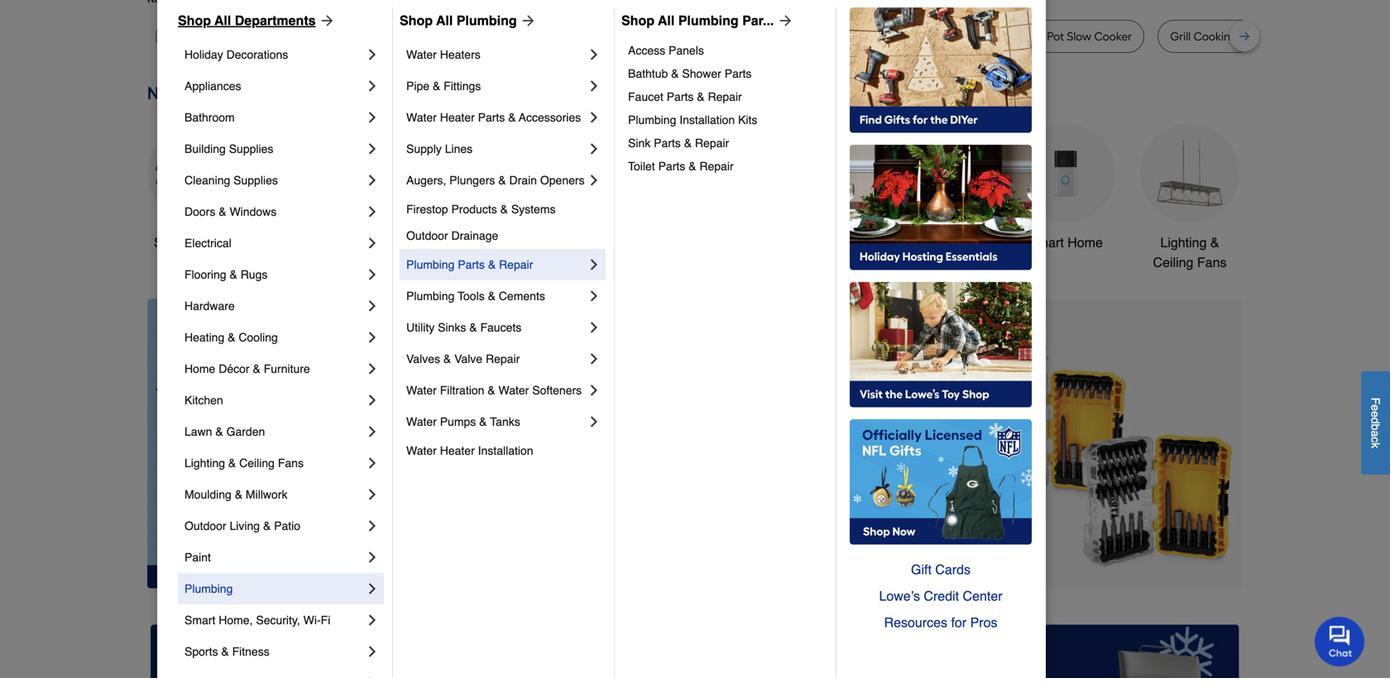 Task type: locate. For each thing, give the bounding box(es) containing it.
plumbing tools & cements
[[406, 290, 545, 303]]

kitchen link
[[185, 385, 364, 416]]

0 horizontal spatial crock
[[271, 29, 302, 43]]

chevron right image
[[364, 46, 381, 63], [364, 78, 381, 94], [586, 78, 603, 94], [586, 109, 603, 126], [364, 141, 381, 157], [364, 172, 381, 189], [364, 235, 381, 252], [586, 257, 603, 273], [364, 267, 381, 283], [586, 288, 603, 305], [364, 298, 381, 315], [364, 361, 381, 377], [364, 392, 381, 409], [586, 414, 603, 430], [364, 487, 381, 503], [364, 518, 381, 535], [364, 581, 381, 598], [364, 613, 381, 629], [364, 644, 381, 661]]

chevron right image for heating & cooling
[[364, 329, 381, 346]]

decorations down christmas on the top left of page
[[534, 255, 605, 270]]

garden
[[226, 425, 265, 439]]

openers
[[540, 174, 585, 187]]

cooking
[[818, 29, 862, 43], [1194, 29, 1238, 43]]

0 vertical spatial home
[[1068, 235, 1103, 250]]

accessories
[[519, 111, 581, 124]]

3 arrow right image from the left
[[774, 12, 794, 29]]

repair
[[708, 90, 742, 103], [695, 137, 729, 150], [700, 160, 734, 173], [499, 258, 533, 272], [486, 353, 520, 366]]

valves
[[406, 353, 440, 366]]

0 horizontal spatial installation
[[478, 445, 534, 458]]

plumbing up the utility
[[406, 290, 455, 303]]

5 pot from the left
[[1047, 29, 1065, 43]]

shop up "triple slow cooker"
[[400, 13, 433, 28]]

paint
[[185, 551, 211, 565]]

chevron right image for water heaters
[[586, 46, 603, 63]]

find gifts for the diyer. image
[[850, 7, 1032, 133]]

water up the supply
[[406, 111, 437, 124]]

crock right instant pot
[[1014, 29, 1045, 43]]

0 horizontal spatial lighting & ceiling fans link
[[185, 448, 364, 479]]

resources
[[884, 615, 948, 631]]

chevron right image for plumbing parts & repair
[[586, 257, 603, 273]]

water inside 'water heater installation' link
[[406, 445, 437, 458]]

gift cards
[[911, 562, 971, 578]]

0 vertical spatial decorations
[[226, 48, 288, 61]]

0 vertical spatial lighting
[[1161, 235, 1207, 250]]

water pumps & tanks link
[[406, 406, 586, 438]]

decorations inside christmas decorations link
[[534, 255, 605, 270]]

0 vertical spatial installation
[[680, 113, 735, 127]]

chevron right image for water heater parts & accessories
[[586, 109, 603, 126]]

0 horizontal spatial slow
[[168, 29, 193, 43]]

electrical link
[[185, 228, 364, 259]]

lawn & garden
[[185, 425, 265, 439]]

1 pot from the left
[[305, 29, 322, 43]]

water inside water heater parts & accessories link
[[406, 111, 437, 124]]

augers, plungers & drain openers link
[[406, 165, 586, 196]]

outdoor inside outdoor living & patio link
[[185, 520, 226, 533]]

chevron right image for doors & windows
[[364, 204, 381, 220]]

lawn
[[185, 425, 212, 439]]

chevron right image for water filtration & water softeners
[[586, 382, 603, 399]]

shop up slow cooker
[[178, 13, 211, 28]]

shop inside shop all departments link
[[178, 13, 211, 28]]

lowe's
[[879, 589, 920, 604]]

water inside water heaters link
[[406, 48, 437, 61]]

1 horizontal spatial cooking
[[1194, 29, 1238, 43]]

lighting
[[1161, 235, 1207, 250], [185, 457, 225, 470]]

0 horizontal spatial cooker
[[195, 29, 233, 43]]

cooker up holiday
[[195, 29, 233, 43]]

1 horizontal spatial smart
[[1029, 235, 1064, 250]]

plumbing link
[[185, 574, 364, 605]]

2 arrow right image from the left
[[517, 12, 537, 29]]

2 pot from the left
[[798, 29, 815, 43]]

kitchen
[[185, 394, 223, 407]]

crock down the par...
[[764, 29, 795, 43]]

tools
[[430, 235, 461, 250], [822, 235, 853, 250], [458, 290, 485, 303]]

parts down sink parts & repair
[[659, 160, 686, 173]]

3 pot from the left
[[865, 29, 882, 43]]

0 horizontal spatial smart
[[185, 614, 216, 627]]

repair for faucet parts & repair
[[708, 90, 742, 103]]

plumbing tools & cements link
[[406, 281, 586, 312]]

electrical
[[185, 237, 232, 250]]

gift
[[911, 562, 932, 578]]

water for water filtration & water softeners
[[406, 384, 437, 397]]

arrow right image inside shop all plumbing link
[[517, 12, 537, 29]]

outdoor up equipment
[[770, 235, 818, 250]]

crock
[[271, 29, 302, 43], [764, 29, 795, 43], [1014, 29, 1045, 43]]

water left pumps
[[406, 416, 437, 429]]

all up the water heaters
[[436, 13, 453, 28]]

2 horizontal spatial shop
[[622, 13, 655, 28]]

2 slow from the left
[[392, 29, 416, 43]]

plumbing
[[457, 13, 517, 28], [679, 13, 739, 28], [628, 113, 677, 127], [406, 258, 455, 272], [406, 290, 455, 303], [185, 583, 233, 596]]

1 vertical spatial smart
[[185, 614, 216, 627]]

repair for valves & valve repair
[[486, 353, 520, 366]]

parts
[[725, 67, 752, 80], [667, 90, 694, 103], [478, 111, 505, 124], [654, 137, 681, 150], [659, 160, 686, 173], [458, 258, 485, 272]]

1 horizontal spatial outdoor
[[406, 229, 448, 243]]

2 horizontal spatial cooker
[[1095, 29, 1133, 43]]

warming
[[1285, 29, 1334, 43]]

decorations for holiday
[[226, 48, 288, 61]]

supplies up cleaning supplies
[[229, 142, 273, 156]]

outdoor inside the outdoor tools & equipment
[[770, 235, 818, 250]]

1 vertical spatial home
[[185, 363, 216, 376]]

1 e from the top
[[1370, 405, 1383, 411]]

0 horizontal spatial lighting
[[185, 457, 225, 470]]

0 horizontal spatial home
[[185, 363, 216, 376]]

1 horizontal spatial cooker
[[419, 29, 457, 43]]

water heater parts & accessories link
[[406, 102, 586, 133]]

shop inside shop all plumbing par... link
[[622, 13, 655, 28]]

arrow right image inside shop all plumbing par... link
[[774, 12, 794, 29]]

decorations inside holiday decorations link
[[226, 48, 288, 61]]

chevron right image for utility sinks & faucets
[[586, 320, 603, 336]]

recommended searches for you heading
[[147, 0, 1243, 7]]

pot
[[305, 29, 322, 43], [798, 29, 815, 43], [865, 29, 882, 43], [959, 29, 976, 43], [1047, 29, 1065, 43]]

parts up supply lines link
[[478, 111, 505, 124]]

water heaters link
[[406, 39, 586, 70]]

smart inside smart home link
[[1029, 235, 1064, 250]]

1 vertical spatial fans
[[278, 457, 304, 470]]

firestop products & systems link
[[406, 196, 603, 223]]

plumbing down paint
[[185, 583, 233, 596]]

up to 30 percent off select grills and accessories. image
[[895, 625, 1240, 679]]

all for shop all departments
[[215, 13, 231, 28]]

installation down 'new deals every day during 25 days of deals' image
[[680, 113, 735, 127]]

1 vertical spatial supplies
[[234, 174, 278, 187]]

bathtub & shower parts
[[628, 67, 752, 80]]

rugs
[[241, 268, 268, 281]]

4 pot from the left
[[959, 29, 976, 43]]

scroll to item #4 image
[[880, 559, 920, 566]]

home inside smart home link
[[1068, 235, 1103, 250]]

smart inside smart home, security, wi-fi link
[[185, 614, 216, 627]]

0 vertical spatial lighting & ceiling fans link
[[1141, 124, 1240, 273]]

3 crock from the left
[[1014, 29, 1045, 43]]

holiday decorations link
[[185, 39, 364, 70]]

chevron right image for electrical
[[364, 235, 381, 252]]

0 horizontal spatial fans
[[278, 457, 304, 470]]

chevron right image for outdoor living & patio
[[364, 518, 381, 535]]

cooling
[[239, 331, 278, 344]]

0 vertical spatial bathroom
[[185, 111, 235, 124]]

plumbing down faucet
[[628, 113, 677, 127]]

1 horizontal spatial slow
[[392, 29, 416, 43]]

water down "triple slow cooker"
[[406, 48, 437, 61]]

scroll to item #2 image
[[798, 559, 837, 566]]

arrow right image for shop all plumbing par...
[[774, 12, 794, 29]]

décor
[[219, 363, 250, 376]]

all up food
[[658, 13, 675, 28]]

flooring & rugs link
[[185, 259, 364, 291]]

triple
[[360, 29, 389, 43]]

0 horizontal spatial bathroom
[[185, 111, 235, 124]]

outdoor down moulding
[[185, 520, 226, 533]]

0 horizontal spatial cooking
[[818, 29, 862, 43]]

1 heater from the top
[[440, 111, 475, 124]]

triple slow cooker
[[360, 29, 457, 43]]

repair down sink parts & repair link
[[700, 160, 734, 173]]

water heater installation
[[406, 445, 534, 458]]

chat invite button image
[[1315, 617, 1366, 667]]

smart home
[[1029, 235, 1103, 250]]

drain
[[509, 174, 537, 187]]

2 crock from the left
[[764, 29, 795, 43]]

sink parts & repair link
[[628, 132, 824, 155]]

get up to 2 free select tools or batteries when you buy 1 with select purchases. image
[[151, 625, 496, 679]]

augers,
[[406, 174, 446, 187]]

plumbing down outdoor drainage
[[406, 258, 455, 272]]

0 vertical spatial lighting & ceiling fans
[[1154, 235, 1227, 270]]

home
[[1068, 235, 1103, 250], [185, 363, 216, 376]]

0 horizontal spatial lighting & ceiling fans
[[185, 457, 304, 470]]

0 horizontal spatial outdoor
[[185, 520, 226, 533]]

chevron right image for lawn & garden
[[364, 424, 381, 440]]

crock pot slow cooker
[[1014, 29, 1133, 43]]

0 horizontal spatial decorations
[[226, 48, 288, 61]]

e up "b"
[[1370, 411, 1383, 418]]

chevron right image for valves & valve repair
[[586, 351, 603, 368]]

1 horizontal spatial lighting & ceiling fans link
[[1141, 124, 1240, 273]]

heater up lines
[[440, 111, 475, 124]]

access panels
[[628, 44, 704, 57]]

arrow right image up microwave
[[517, 12, 537, 29]]

f
[[1370, 398, 1383, 405]]

cooker up the water heaters
[[419, 29, 457, 43]]

1 vertical spatial decorations
[[534, 255, 605, 270]]

arrow right image up crock pot cooking pot
[[774, 12, 794, 29]]

tools up equipment
[[822, 235, 853, 250]]

decorations for christmas
[[534, 255, 605, 270]]

1 vertical spatial lighting
[[185, 457, 225, 470]]

2 horizontal spatial arrow right image
[[774, 12, 794, 29]]

repair for plumbing parts & repair
[[499, 258, 533, 272]]

tools for outdoor tools & equipment
[[822, 235, 853, 250]]

shop inside shop all plumbing link
[[400, 13, 433, 28]]

water for water heaters
[[406, 48, 437, 61]]

all up slow cooker
[[215, 13, 231, 28]]

e up d on the bottom right
[[1370, 405, 1383, 411]]

1 vertical spatial heater
[[440, 445, 475, 458]]

grill
[[1171, 29, 1191, 43]]

1 horizontal spatial home
[[1068, 235, 1103, 250]]

1 arrow right image from the left
[[316, 12, 336, 29]]

1 horizontal spatial lighting
[[1161, 235, 1207, 250]]

0 vertical spatial ceiling
[[1154, 255, 1194, 270]]

2 horizontal spatial crock
[[1014, 29, 1045, 43]]

products
[[452, 203, 497, 216]]

outdoor
[[406, 229, 448, 243], [770, 235, 818, 250], [185, 520, 226, 533]]

pot for instant pot
[[959, 29, 976, 43]]

0 horizontal spatial shop
[[178, 13, 211, 28]]

shop all deals link
[[147, 124, 247, 253]]

cooker left grill
[[1095, 29, 1133, 43]]

heater down pumps
[[440, 445, 475, 458]]

patio
[[274, 520, 301, 533]]

chevron right image for lighting & ceiling fans
[[364, 455, 381, 472]]

water pumps & tanks
[[406, 416, 520, 429]]

2 heater from the top
[[440, 445, 475, 458]]

chevron right image
[[586, 46, 603, 63], [364, 109, 381, 126], [586, 141, 603, 157], [586, 172, 603, 189], [364, 204, 381, 220], [586, 320, 603, 336], [364, 329, 381, 346], [586, 351, 603, 368], [586, 382, 603, 399], [364, 424, 381, 440], [364, 455, 381, 472], [364, 550, 381, 566], [364, 675, 381, 679]]

1 horizontal spatial crock
[[764, 29, 795, 43]]

installation down tanks
[[478, 445, 534, 458]]

3 cooker from the left
[[1095, 29, 1133, 43]]

sink parts & repair
[[628, 137, 729, 150]]

sports & fitness
[[185, 646, 270, 659]]

decorations down shop all departments link
[[226, 48, 288, 61]]

repair down "outdoor drainage" link
[[499, 258, 533, 272]]

plumbing for plumbing tools & cements
[[406, 290, 455, 303]]

chevron right image for kitchen
[[364, 392, 381, 409]]

chevron right image for supply lines
[[586, 141, 603, 157]]

doors & windows
[[185, 205, 277, 219]]

1 vertical spatial bathroom
[[913, 235, 971, 250]]

cooker
[[195, 29, 233, 43], [419, 29, 457, 43], [1095, 29, 1133, 43]]

up to 50 percent off select tools and accessories. image
[[441, 299, 1243, 589]]

all for shop all plumbing
[[436, 13, 453, 28]]

3 shop from the left
[[622, 13, 655, 28]]

0 horizontal spatial arrow right image
[[316, 12, 336, 29]]

1 vertical spatial installation
[[478, 445, 534, 458]]

1 horizontal spatial arrow right image
[[517, 12, 537, 29]]

supplies up "windows"
[[234, 174, 278, 187]]

water left arrow left image
[[406, 445, 437, 458]]

sinks
[[438, 321, 466, 334]]

moulding
[[185, 488, 232, 502]]

all inside "link"
[[188, 235, 203, 250]]

1 crock from the left
[[271, 29, 302, 43]]

fitness
[[232, 646, 270, 659]]

installation
[[680, 113, 735, 127], [478, 445, 534, 458]]

1 horizontal spatial lighting & ceiling fans
[[1154, 235, 1227, 270]]

toilet parts & repair link
[[628, 155, 824, 178]]

parts down bathtub & shower parts
[[667, 90, 694, 103]]

2 horizontal spatial outdoor
[[770, 235, 818, 250]]

tools down plumbing parts & repair
[[458, 290, 485, 303]]

arrow right image inside shop all departments link
[[316, 12, 336, 29]]

2 shop from the left
[[400, 13, 433, 28]]

outdoor for outdoor living & patio
[[185, 520, 226, 533]]

arrow right image up crock pot
[[316, 12, 336, 29]]

shop for shop all plumbing
[[400, 13, 433, 28]]

smart for smart home, security, wi-fi
[[185, 614, 216, 627]]

crock pot cooking pot
[[764, 29, 882, 43]]

& inside the outdoor tools & equipment
[[856, 235, 865, 250]]

flooring & rugs
[[185, 268, 268, 281]]

parts for faucet parts & repair
[[667, 90, 694, 103]]

b
[[1370, 424, 1383, 431]]

1 horizontal spatial shop
[[400, 13, 433, 28]]

lawn & garden link
[[185, 416, 364, 448]]

repair for sink parts & repair
[[695, 137, 729, 150]]

2 cooking from the left
[[1194, 29, 1238, 43]]

tools up plumbing parts & repair
[[430, 235, 461, 250]]

1 vertical spatial lighting & ceiling fans link
[[185, 448, 364, 479]]

0 vertical spatial heater
[[440, 111, 475, 124]]

0 horizontal spatial ceiling
[[239, 457, 275, 470]]

crock down departments
[[271, 29, 302, 43]]

arrow right image
[[316, 12, 336, 29], [517, 12, 537, 29], [774, 12, 794, 29]]

all for shop all deals
[[188, 235, 203, 250]]

0 vertical spatial supplies
[[229, 142, 273, 156]]

outdoor living & patio link
[[185, 511, 364, 542]]

repair up the toilet parts & repair link
[[695, 137, 729, 150]]

all right "shop"
[[188, 235, 203, 250]]

fi
[[321, 614, 331, 627]]

a
[[1370, 431, 1383, 437]]

decorations
[[226, 48, 288, 61], [534, 255, 605, 270]]

hardware link
[[185, 291, 364, 322]]

smart
[[1029, 235, 1064, 250], [185, 614, 216, 627]]

tanks
[[490, 416, 520, 429]]

plumbing up warmer
[[679, 13, 739, 28]]

chevron right image for sports & fitness
[[364, 644, 381, 661]]

shop
[[178, 13, 211, 28], [400, 13, 433, 28], [622, 13, 655, 28]]

0 vertical spatial fans
[[1198, 255, 1227, 270]]

outdoor inside "outdoor drainage" link
[[406, 229, 448, 243]]

heaters
[[440, 48, 481, 61]]

1 vertical spatial lighting & ceiling fans
[[185, 457, 304, 470]]

1 horizontal spatial installation
[[680, 113, 735, 127]]

parts up 'toilet parts & repair'
[[654, 137, 681, 150]]

repair down faucets
[[486, 353, 520, 366]]

2 horizontal spatial slow
[[1067, 29, 1092, 43]]

tools inside the outdoor tools & equipment
[[822, 235, 853, 250]]

0 vertical spatial smart
[[1029, 235, 1064, 250]]

1 shop from the left
[[178, 13, 211, 28]]

1 horizontal spatial decorations
[[534, 255, 605, 270]]

officially licensed n f l gifts. shop now. image
[[850, 420, 1032, 545]]

heating & cooling
[[185, 331, 278, 344]]

firestop products & systems
[[406, 203, 556, 216]]

credit
[[924, 589, 959, 604]]

arrow right image for shop all plumbing
[[517, 12, 537, 29]]

pot for crock pot slow cooker
[[1047, 29, 1065, 43]]

parts down drainage
[[458, 258, 485, 272]]

repair down the bathtub & shower parts link
[[708, 90, 742, 103]]

augers, plungers & drain openers
[[406, 174, 585, 187]]

shop up 'access'
[[622, 13, 655, 28]]

building supplies link
[[185, 133, 364, 165]]

moulding & millwork link
[[185, 479, 364, 511]]

&
[[1274, 29, 1282, 43], [671, 67, 679, 80], [433, 79, 441, 93], [697, 90, 705, 103], [508, 111, 516, 124], [684, 137, 692, 150], [689, 160, 697, 173], [499, 174, 506, 187], [500, 203, 508, 216], [219, 205, 226, 219], [856, 235, 865, 250], [1211, 235, 1220, 250], [488, 258, 496, 272], [230, 268, 237, 281], [488, 290, 496, 303], [470, 321, 477, 334], [228, 331, 235, 344], [444, 353, 451, 366], [253, 363, 261, 376], [488, 384, 496, 397], [479, 416, 487, 429], [216, 425, 223, 439], [228, 457, 236, 470], [235, 488, 243, 502], [263, 520, 271, 533], [221, 646, 229, 659]]

smart home, security, wi-fi link
[[185, 605, 364, 637]]

water down valves
[[406, 384, 437, 397]]

outdoor down firestop
[[406, 229, 448, 243]]

1 horizontal spatial bathroom link
[[892, 124, 992, 253]]



Task type: describe. For each thing, give the bounding box(es) containing it.
home inside home décor & furniture link
[[185, 363, 216, 376]]

sink
[[628, 137, 651, 150]]

1 horizontal spatial bathroom
[[913, 235, 971, 250]]

1 cooker from the left
[[195, 29, 233, 43]]

chevron right image for smart home, security, wi-fi
[[364, 613, 381, 629]]

microwave
[[495, 29, 552, 43]]

doors
[[185, 205, 216, 219]]

lowe's credit center link
[[850, 584, 1032, 610]]

chevron right image for pipe & fittings
[[586, 78, 603, 94]]

1 cooking from the left
[[818, 29, 862, 43]]

chevron right image for plumbing tools & cements
[[586, 288, 603, 305]]

holiday hosting essentials. image
[[850, 145, 1032, 271]]

kits
[[738, 113, 758, 127]]

deals
[[206, 235, 240, 250]]

parts up faucet parts & repair link
[[725, 67, 752, 80]]

supplies for building supplies
[[229, 142, 273, 156]]

sports
[[185, 646, 218, 659]]

holiday decorations
[[185, 48, 288, 61]]

cleaning supplies link
[[185, 165, 364, 196]]

chevron right image for holiday decorations
[[364, 46, 381, 63]]

water filtration & water softeners link
[[406, 375, 586, 406]]

outdoor for outdoor drainage
[[406, 229, 448, 243]]

grill cooking grate & warming rack
[[1171, 29, 1363, 43]]

water heater installation link
[[406, 438, 603, 464]]

chevron right image for cleaning supplies
[[364, 172, 381, 189]]

outdoor tools & equipment
[[770, 235, 865, 270]]

supply
[[406, 142, 442, 156]]

grate
[[1241, 29, 1271, 43]]

supply lines
[[406, 142, 473, 156]]

toilet
[[628, 160, 655, 173]]

1 vertical spatial ceiling
[[239, 457, 275, 470]]

moulding & millwork
[[185, 488, 288, 502]]

pros
[[971, 615, 998, 631]]

shop these last-minute gifts. $99 or less. quantities are limited and won't last. image
[[147, 299, 415, 589]]

k
[[1370, 443, 1383, 449]]

heating & cooling link
[[185, 322, 364, 353]]

outdoor drainage link
[[406, 223, 603, 249]]

crock for crock pot slow cooker
[[1014, 29, 1045, 43]]

resources for pros link
[[850, 610, 1032, 637]]

resources for pros
[[884, 615, 998, 631]]

arrow left image
[[455, 444, 472, 461]]

heating
[[185, 331, 225, 344]]

living
[[230, 520, 260, 533]]

plumbing up water heaters link
[[457, 13, 517, 28]]

shop all plumbing link
[[400, 11, 537, 31]]

parts for plumbing parts & repair
[[458, 258, 485, 272]]

lines
[[445, 142, 473, 156]]

panels
[[669, 44, 704, 57]]

shop all plumbing
[[400, 13, 517, 28]]

plumbing installation kits link
[[628, 108, 824, 132]]

shop all departments
[[178, 13, 316, 28]]

security,
[[256, 614, 300, 627]]

smart home link
[[1016, 124, 1116, 253]]

scroll to item #5 image
[[920, 559, 960, 566]]

chevron right image for bathroom
[[364, 109, 381, 126]]

outdoor for outdoor tools & equipment
[[770, 235, 818, 250]]

shop all plumbing par...
[[622, 13, 774, 28]]

arrow right image for shop all departments
[[316, 12, 336, 29]]

shop all deals
[[154, 235, 240, 250]]

bathtub & shower parts link
[[628, 62, 824, 85]]

pipe & fittings
[[406, 79, 481, 93]]

water for water pumps & tanks
[[406, 416, 437, 429]]

heater for installation
[[440, 445, 475, 458]]

valves & valve repair link
[[406, 344, 586, 375]]

chevron right image for appliances
[[364, 78, 381, 94]]

shop all departments link
[[178, 11, 336, 31]]

home,
[[219, 614, 253, 627]]

pipe & fittings link
[[406, 70, 586, 102]]

cleaning
[[185, 174, 230, 187]]

instant
[[920, 29, 956, 43]]

tools for plumbing tools & cements
[[458, 290, 485, 303]]

water filtration & water softeners
[[406, 384, 582, 397]]

water for water heater parts & accessories
[[406, 111, 437, 124]]

utility sinks & faucets
[[406, 321, 522, 334]]

water up tanks
[[499, 384, 529, 397]]

chevron right image for home décor & furniture
[[364, 361, 381, 377]]

microwave countertop
[[495, 29, 616, 43]]

3 slow from the left
[[1067, 29, 1092, 43]]

plumbing for plumbing installation kits
[[628, 113, 677, 127]]

plungers
[[450, 174, 495, 187]]

visit the lowe's toy shop. image
[[850, 282, 1032, 408]]

lowe's credit center
[[879, 589, 1003, 604]]

building supplies
[[185, 142, 273, 156]]

pumps
[[440, 416, 476, 429]]

crock for crock pot
[[271, 29, 302, 43]]

departments
[[235, 13, 316, 28]]

for
[[951, 615, 967, 631]]

smart for smart home
[[1029, 235, 1064, 250]]

arrow right image
[[1213, 444, 1229, 461]]

shop for shop all departments
[[178, 13, 211, 28]]

supplies for cleaning supplies
[[234, 174, 278, 187]]

new deals every day during 25 days of deals image
[[147, 79, 1243, 107]]

chevron right image for moulding & millwork
[[364, 487, 381, 503]]

plumbing parts & repair link
[[406, 249, 586, 281]]

chevron right image for flooring & rugs
[[364, 267, 381, 283]]

2 cooker from the left
[[419, 29, 457, 43]]

shop for shop all plumbing par...
[[622, 13, 655, 28]]

parts for sink parts & repair
[[654, 137, 681, 150]]

f e e d b a c k button
[[1362, 372, 1391, 475]]

furniture
[[264, 363, 310, 376]]

bathtub
[[628, 67, 668, 80]]

heater for parts
[[440, 111, 475, 124]]

d
[[1370, 418, 1383, 424]]

2 e from the top
[[1370, 411, 1383, 418]]

food
[[654, 29, 680, 43]]

1 horizontal spatial ceiling
[[1154, 255, 1194, 270]]

firestop
[[406, 203, 448, 216]]

chevron right image for plumbing
[[364, 581, 381, 598]]

chevron right image for water pumps & tanks
[[586, 414, 603, 430]]

chevron right image for hardware
[[364, 298, 381, 315]]

countertop
[[555, 29, 616, 43]]

repair for toilet parts & repair
[[700, 160, 734, 173]]

cements
[[499, 290, 545, 303]]

0 horizontal spatial bathroom link
[[185, 102, 364, 133]]

1 slow from the left
[[168, 29, 193, 43]]

faucets
[[480, 321, 522, 334]]

sports & fitness link
[[185, 637, 364, 668]]

chevron right image for building supplies
[[364, 141, 381, 157]]

water for water heater installation
[[406, 445, 437, 458]]

f e e d b a c k
[[1370, 398, 1383, 449]]

appliances
[[185, 79, 241, 93]]

outdoor drainage
[[406, 229, 499, 243]]

equipment
[[786, 255, 849, 270]]

up to 35 percent off select small appliances. image
[[523, 625, 868, 679]]

smart home, security, wi-fi
[[185, 614, 331, 627]]

plumbing for plumbing
[[185, 583, 233, 596]]

crock pot
[[271, 29, 322, 43]]

plumbing for plumbing parts & repair
[[406, 258, 455, 272]]

doors & windows link
[[185, 196, 364, 228]]

pot for crock pot
[[305, 29, 322, 43]]

water heaters
[[406, 48, 481, 61]]

all for shop all plumbing par...
[[658, 13, 675, 28]]

1 horizontal spatial fans
[[1198, 255, 1227, 270]]

warmer
[[683, 29, 726, 43]]

access
[[628, 44, 666, 57]]

fittings
[[444, 79, 481, 93]]

c
[[1370, 437, 1383, 443]]

chevron right image for augers, plungers & drain openers
[[586, 172, 603, 189]]

crock for crock pot cooking pot
[[764, 29, 795, 43]]

outdoor living & patio
[[185, 520, 301, 533]]

parts for toilet parts & repair
[[659, 160, 686, 173]]

chevron right image for paint
[[364, 550, 381, 566]]

pot for crock pot cooking pot
[[798, 29, 815, 43]]



Task type: vqa. For each thing, say whether or not it's contained in the screenshot.
arrow right image associated with shop All Plumbing
yes



